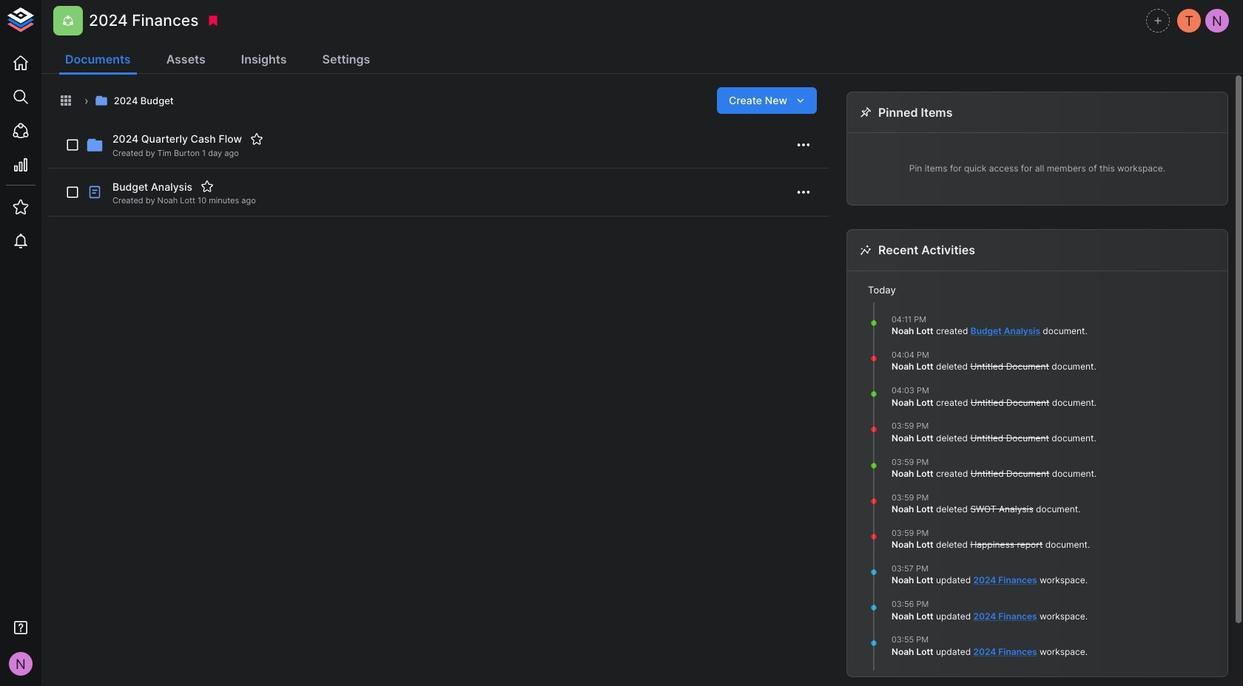Task type: locate. For each thing, give the bounding box(es) containing it.
remove bookmark image
[[207, 14, 220, 27]]

favorite image
[[250, 133, 263, 146]]



Task type: vqa. For each thing, say whether or not it's contained in the screenshot.
Workspace Notes Are Visible To All Members And Guests. text box
no



Task type: describe. For each thing, give the bounding box(es) containing it.
favorite image
[[201, 180, 214, 194]]



